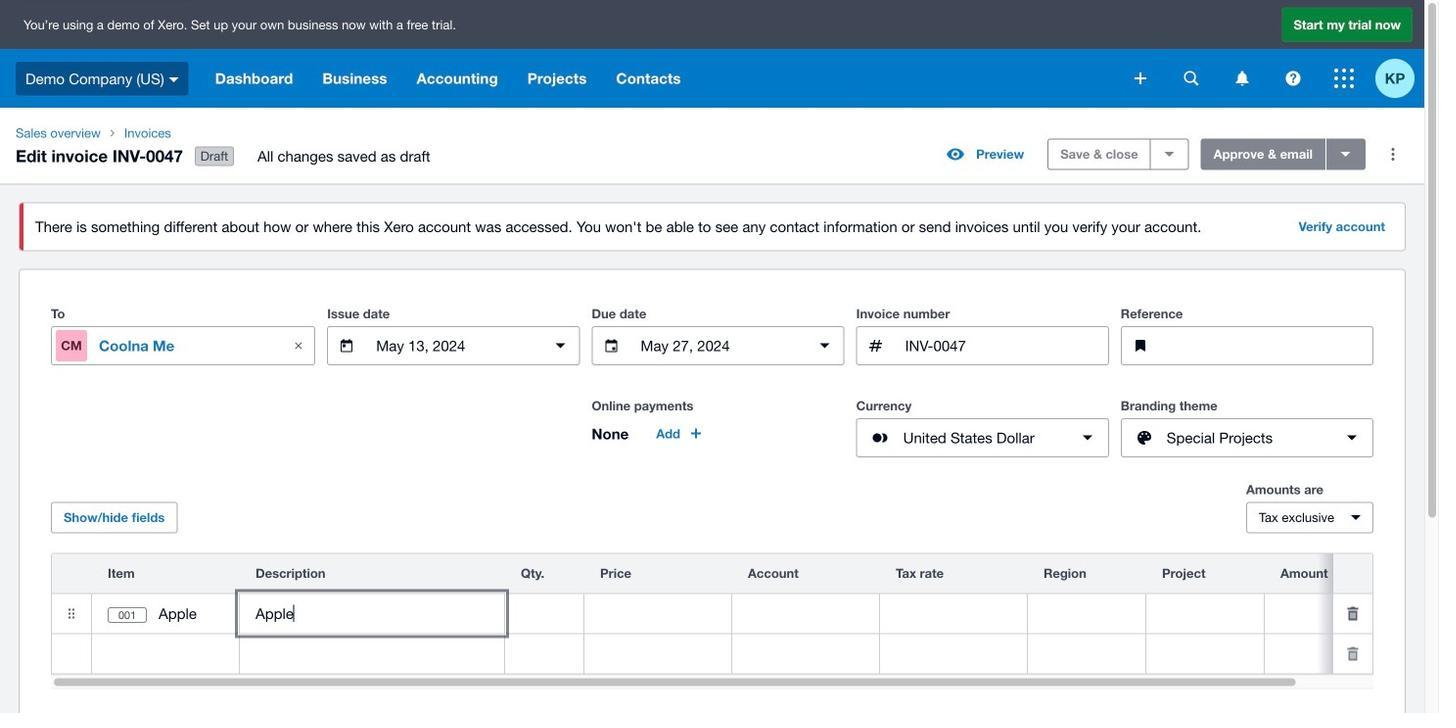Task type: vqa. For each thing, say whether or not it's contained in the screenshot.
right svg image
yes



Task type: locate. For each thing, give the bounding box(es) containing it.
more date options image
[[541, 326, 580, 365], [806, 326, 845, 365]]

1 more date options image from the left
[[541, 326, 580, 365]]

None field
[[505, 595, 584, 632], [585, 595, 732, 632], [733, 595, 879, 632], [880, 595, 1027, 632], [1265, 595, 1412, 632], [92, 635, 239, 672], [505, 635, 584, 672], [585, 635, 732, 672], [1265, 635, 1412, 672], [505, 595, 584, 632], [585, 595, 732, 632], [733, 595, 879, 632], [880, 595, 1027, 632], [1265, 595, 1412, 632], [92, 635, 239, 672], [505, 635, 584, 672], [585, 635, 732, 672], [1265, 635, 1412, 672]]

drag and drop line image
[[52, 594, 91, 633]]

0 horizontal spatial svg image
[[169, 77, 179, 82]]

None text field
[[374, 327, 533, 364], [639, 327, 798, 364], [1168, 327, 1373, 364], [240, 595, 504, 632], [240, 635, 504, 672], [374, 327, 533, 364], [639, 327, 798, 364], [1168, 327, 1373, 364], [240, 595, 504, 632], [240, 635, 504, 672]]

svg image
[[1335, 69, 1355, 88], [1185, 71, 1199, 86], [1286, 71, 1301, 86]]

svg image
[[1236, 71, 1249, 86], [1135, 72, 1147, 84], [169, 77, 179, 82]]

1 horizontal spatial more date options image
[[806, 326, 845, 365]]

2 horizontal spatial svg image
[[1236, 71, 1249, 86]]

1 horizontal spatial svg image
[[1135, 72, 1147, 84]]

2 horizontal spatial svg image
[[1335, 69, 1355, 88]]

0 horizontal spatial more date options image
[[541, 326, 580, 365]]

banner
[[0, 0, 1425, 108]]

None text field
[[904, 327, 1108, 364]]



Task type: describe. For each thing, give the bounding box(es) containing it.
invoice number element
[[857, 326, 1109, 365]]

0 horizontal spatial svg image
[[1185, 71, 1199, 86]]

none text field inside invoice number element
[[904, 327, 1108, 364]]

invoice line item list element
[[51, 553, 1440, 674]]

close image
[[279, 326, 318, 365]]

1 horizontal spatial svg image
[[1286, 71, 1301, 86]]

2 more date options image from the left
[[806, 326, 845, 365]]

more invoice options image
[[1374, 135, 1413, 174]]



